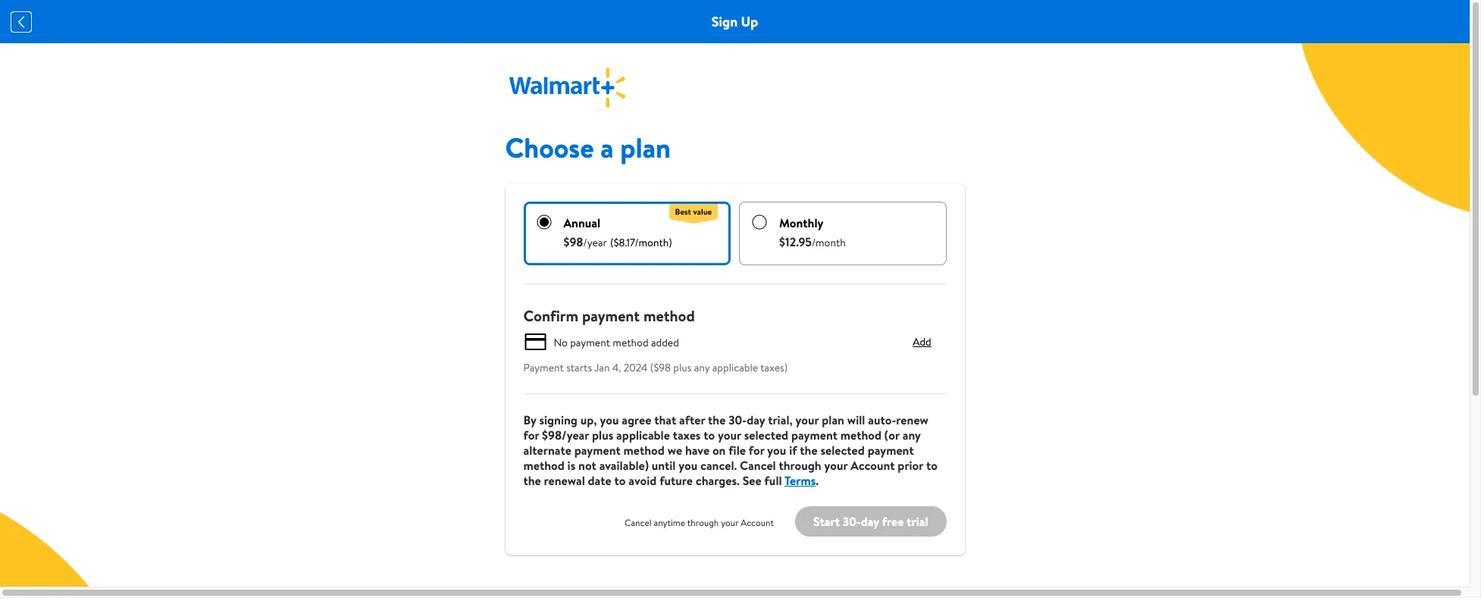 Task type: vqa. For each thing, say whether or not it's contained in the screenshot.
right you
yes



Task type: describe. For each thing, give the bounding box(es) containing it.
0 horizontal spatial selected
[[744, 427, 788, 443]]

(or
[[884, 427, 900, 443]]

0 horizontal spatial the
[[523, 472, 541, 489]]

no payment method added
[[554, 335, 679, 350]]

confirm
[[523, 305, 578, 326]]

/year
[[583, 235, 607, 250]]

day inside button
[[861, 513, 879, 530]]

add button
[[898, 330, 946, 354]]

added
[[651, 335, 679, 350]]

0 horizontal spatial account
[[741, 516, 774, 529]]

method left is
[[523, 457, 565, 474]]

trial,
[[768, 412, 793, 428]]

applicable inside by signing up, you agree that after the 30-day trial, your plan will auto-renew for $98/year plus applicable taxes to your selected payment method (or any alternate payment method we have on file for you if the selected payment method is not available) until you cancel. cancel through your account prior to the renewal date to avoid future charges. see full
[[616, 427, 670, 443]]

future
[[660, 472, 693, 489]]

0 vertical spatial the
[[708, 412, 726, 428]]

1 horizontal spatial you
[[679, 457, 698, 474]]

prior
[[898, 457, 923, 474]]

until
[[652, 457, 676, 474]]

.
[[816, 472, 819, 489]]

payment left will
[[791, 427, 838, 443]]

monthly
[[779, 215, 824, 231]]

cancel inside by signing up, you agree that after the 30-day trial, your plan will auto-renew for $98/year plus applicable taxes to your selected payment method (or any alternate payment method we have on file for you if the selected payment method is not available) until you cancel. cancel through your account prior to the renewal date to avoid future charges. see full
[[740, 457, 776, 474]]

confirm payment method
[[523, 305, 695, 326]]

$98
[[564, 233, 583, 250]]

back image
[[12, 13, 30, 31]]

start
[[813, 513, 840, 530]]

taxes)
[[760, 360, 788, 375]]

30- inside by signing up, you agree that after the 30-day trial, your plan will auto-renew for $98/year plus applicable taxes to your selected payment method (or any alternate payment method we have on file for you if the selected payment method is not available) until you cancel. cancel through your account prior to the renewal date to avoid future charges. see full
[[729, 412, 747, 428]]

we
[[668, 442, 682, 459]]

will
[[847, 412, 865, 428]]

agree
[[622, 412, 651, 428]]

)
[[669, 235, 672, 250]]

plus inside by signing up, you agree that after the 30-day trial, your plan will auto-renew for $98/year plus applicable taxes to your selected payment method (or any alternate payment method we have on file for you if the selected payment method is not available) until you cancel. cancel through your account prior to the renewal date to avoid future charges. see full
[[592, 427, 613, 443]]

/month
[[812, 235, 846, 250]]

annual $98 /year ( $8.17/month )
[[564, 215, 672, 250]]

terms link
[[784, 472, 816, 489]]

sign up
[[712, 12, 758, 31]]

after
[[679, 412, 705, 428]]

up
[[741, 12, 758, 31]]

file
[[729, 442, 746, 459]]

0 horizontal spatial you
[[600, 412, 619, 428]]

through inside by signing up, you agree that after the 30-day trial, your plan will auto-renew for $98/year plus applicable taxes to your selected payment method (or any alternate payment method we have on file for you if the selected payment method is not available) until you cancel. cancel through your account prior to the renewal date to avoid future charges. see full
[[779, 457, 821, 474]]

not
[[578, 457, 596, 474]]

0 vertical spatial plus
[[673, 360, 692, 375]]

available)
[[599, 457, 649, 474]]

payment
[[523, 360, 564, 375]]

1 horizontal spatial for
[[749, 442, 764, 459]]

signing
[[539, 412, 578, 428]]

monthly $12.95 /month
[[779, 215, 846, 250]]

0 vertical spatial plan
[[620, 129, 671, 167]]

day inside by signing up, you agree that after the 30-day trial, your plan will auto-renew for $98/year plus applicable taxes to your selected payment method (or any alternate payment method we have on file for you if the selected payment method is not available) until you cancel. cancel through your account prior to the renewal date to avoid future charges. see full
[[747, 412, 765, 428]]

terms
[[784, 472, 816, 489]]

trial
[[907, 513, 928, 530]]

renewal
[[544, 472, 585, 489]]

add
[[913, 334, 931, 349]]

no
[[554, 335, 568, 350]]

payment down the auto-
[[868, 442, 914, 459]]

0 horizontal spatial for
[[523, 427, 539, 443]]

0 vertical spatial any
[[694, 360, 710, 375]]

any inside by signing up, you agree that after the 30-day trial, your plan will auto-renew for $98/year plus applicable taxes to your selected payment method (or any alternate payment method we have on file for you if the selected payment method is not available) until you cancel. cancel through your account prior to the renewal date to avoid future charges. see full
[[903, 427, 921, 443]]

annual
[[564, 215, 600, 231]]

is
[[567, 457, 576, 474]]

sign
[[712, 12, 738, 31]]

walmart+ logo image
[[505, 67, 629, 109]]

2024
[[624, 360, 648, 375]]

choose a plan group
[[523, 202, 946, 265]]

best value plan image
[[669, 202, 718, 224]]

0 horizontal spatial to
[[614, 472, 626, 489]]

a
[[600, 129, 614, 167]]

by
[[523, 412, 536, 428]]



Task type: locate. For each thing, give the bounding box(es) containing it.
your down charges.
[[721, 516, 739, 529]]

1 vertical spatial cancel
[[625, 516, 652, 529]]

you right up,
[[600, 412, 619, 428]]

2 horizontal spatial you
[[767, 442, 786, 459]]

cancel
[[740, 457, 776, 474], [625, 516, 652, 529]]

cancel.
[[700, 457, 737, 474]]

choose
[[505, 129, 594, 167]]

0 vertical spatial through
[[779, 457, 821, 474]]

0 horizontal spatial plan
[[620, 129, 671, 167]]

1 horizontal spatial cancel
[[740, 457, 776, 474]]

choose a plan
[[505, 129, 671, 167]]

day left trial,
[[747, 412, 765, 428]]

the right 'if'
[[800, 442, 818, 459]]

payment up starts
[[570, 335, 610, 350]]

you left 'if'
[[767, 442, 786, 459]]

you right until
[[679, 457, 698, 474]]

30- inside start 30-day free trial button
[[843, 513, 861, 530]]

jan
[[594, 360, 610, 375]]

0 horizontal spatial 30-
[[729, 412, 747, 428]]

selected left 'if'
[[744, 427, 788, 443]]

have
[[685, 442, 710, 459]]

2 horizontal spatial the
[[800, 442, 818, 459]]

any
[[694, 360, 710, 375], [903, 427, 921, 443]]

1 horizontal spatial account
[[851, 457, 895, 474]]

0 horizontal spatial through
[[687, 516, 719, 529]]

1 horizontal spatial plan
[[822, 412, 844, 428]]

full
[[764, 472, 782, 489]]

1 vertical spatial 30-
[[843, 513, 861, 530]]

account down see
[[741, 516, 774, 529]]

taxes
[[673, 427, 701, 443]]

plus
[[673, 360, 692, 375], [592, 427, 613, 443]]

1 vertical spatial the
[[800, 442, 818, 459]]

$8.17/month
[[614, 235, 669, 250]]

for
[[523, 427, 539, 443], [749, 442, 764, 459]]

1 horizontal spatial day
[[861, 513, 879, 530]]

auto-
[[868, 412, 896, 428]]

account
[[851, 457, 895, 474], [741, 516, 774, 529]]

30-
[[729, 412, 747, 428], [843, 513, 861, 530]]

your right trial,
[[796, 412, 819, 428]]

method
[[643, 305, 695, 326], [613, 335, 649, 350], [840, 427, 882, 443], [623, 442, 665, 459], [523, 457, 565, 474]]

to right prior at right bottom
[[926, 457, 938, 474]]

0 vertical spatial applicable
[[712, 360, 758, 375]]

starts
[[566, 360, 592, 375]]

to right date
[[614, 472, 626, 489]]

0 horizontal spatial day
[[747, 412, 765, 428]]

free
[[882, 513, 904, 530]]

method up added in the left of the page
[[643, 305, 695, 326]]

1 horizontal spatial applicable
[[712, 360, 758, 375]]

None radio
[[536, 215, 551, 230], [752, 215, 767, 230], [536, 215, 551, 230], [752, 215, 767, 230]]

payment
[[582, 305, 640, 326], [570, 335, 610, 350], [791, 427, 838, 443], [574, 442, 621, 459], [868, 442, 914, 459]]

payment starts jan 4, 2024 ($98 plus any applicable taxes)
[[523, 360, 788, 375]]

plan left will
[[822, 412, 844, 428]]

0 horizontal spatial plus
[[592, 427, 613, 443]]

to
[[704, 427, 715, 443], [926, 457, 938, 474], [614, 472, 626, 489]]

0 vertical spatial account
[[851, 457, 895, 474]]

any right (or
[[903, 427, 921, 443]]

start 30-day free trial
[[813, 513, 928, 530]]

1 horizontal spatial through
[[779, 457, 821, 474]]

0 vertical spatial cancel
[[740, 457, 776, 474]]

$98/year
[[542, 427, 589, 443]]

through
[[779, 457, 821, 474], [687, 516, 719, 529]]

any right ($98 at the bottom of the page
[[694, 360, 710, 375]]

1 vertical spatial through
[[687, 516, 719, 529]]

plus right ($98 at the bottom of the page
[[673, 360, 692, 375]]

your up cancel. at the bottom left of the page
[[718, 427, 741, 443]]

applicable up available)
[[616, 427, 670, 443]]

1 vertical spatial day
[[861, 513, 879, 530]]

charges.
[[696, 472, 740, 489]]

1 horizontal spatial any
[[903, 427, 921, 443]]

payment up date
[[574, 442, 621, 459]]

selected down will
[[820, 442, 865, 459]]

cancel anytime through your account
[[625, 516, 774, 529]]

1 horizontal spatial the
[[708, 412, 726, 428]]

applicable left taxes)
[[712, 360, 758, 375]]

start 30-day free trial button
[[795, 506, 946, 537]]

date
[[588, 472, 612, 489]]

0 vertical spatial 30-
[[729, 412, 747, 428]]

1 vertical spatial plus
[[592, 427, 613, 443]]

see
[[743, 472, 762, 489]]

to right taxes
[[704, 427, 715, 443]]

the
[[708, 412, 726, 428], [800, 442, 818, 459], [523, 472, 541, 489]]

your
[[796, 412, 819, 428], [718, 427, 741, 443], [824, 457, 848, 474], [721, 516, 739, 529]]

cancel left anytime
[[625, 516, 652, 529]]

plus up not
[[592, 427, 613, 443]]

account down (or
[[851, 457, 895, 474]]

30- right the start
[[843, 513, 861, 530]]

for right file
[[749, 442, 764, 459]]

1 horizontal spatial 30-
[[843, 513, 861, 530]]

30- up file
[[729, 412, 747, 428]]

for left signing
[[523, 427, 539, 443]]

account inside by signing up, you agree that after the 30-day trial, your plan will auto-renew for $98/year plus applicable taxes to your selected payment method (or any alternate payment method we have on file for you if the selected payment method is not available) until you cancel. cancel through your account prior to the renewal date to avoid future charges. see full
[[851, 457, 895, 474]]

selected
[[744, 427, 788, 443], [820, 442, 865, 459]]

on
[[712, 442, 726, 459]]

your right .
[[824, 457, 848, 474]]

cancel left 'if'
[[740, 457, 776, 474]]

renew
[[896, 412, 928, 428]]

1 vertical spatial plan
[[822, 412, 844, 428]]

terms .
[[784, 472, 819, 489]]

anytime
[[654, 516, 685, 529]]

payment up no payment method added
[[582, 305, 640, 326]]

2 vertical spatial the
[[523, 472, 541, 489]]

the left renewal
[[523, 472, 541, 489]]

method left (or
[[840, 427, 882, 443]]

method up 2024 at bottom left
[[613, 335, 649, 350]]

0 vertical spatial day
[[747, 412, 765, 428]]

1 horizontal spatial selected
[[820, 442, 865, 459]]

$12.95
[[779, 233, 812, 250]]

plan
[[620, 129, 671, 167], [822, 412, 844, 428]]

that
[[654, 412, 676, 428]]

method up avoid
[[623, 442, 665, 459]]

avoid
[[629, 472, 657, 489]]

1 horizontal spatial to
[[704, 427, 715, 443]]

you
[[600, 412, 619, 428], [767, 442, 786, 459], [679, 457, 698, 474]]

4,
[[612, 360, 621, 375]]

the right the after
[[708, 412, 726, 428]]

(
[[610, 235, 614, 250]]

0 horizontal spatial any
[[694, 360, 710, 375]]

day left free
[[861, 513, 879, 530]]

by signing up, you agree that after the 30-day trial, your plan will auto-renew for $98/year plus applicable taxes to your selected payment method (or any alternate payment method we have on file for you if the selected payment method is not available) until you cancel. cancel through your account prior to the renewal date to avoid future charges. see full
[[523, 412, 938, 489]]

1 vertical spatial any
[[903, 427, 921, 443]]

2 horizontal spatial to
[[926, 457, 938, 474]]

plan right the a on the left of page
[[620, 129, 671, 167]]

1 horizontal spatial plus
[[673, 360, 692, 375]]

up,
[[580, 412, 597, 428]]

applicable
[[712, 360, 758, 375], [616, 427, 670, 443]]

1 vertical spatial account
[[741, 516, 774, 529]]

0 horizontal spatial cancel
[[625, 516, 652, 529]]

0 horizontal spatial applicable
[[616, 427, 670, 443]]

alternate
[[523, 442, 571, 459]]

plan inside by signing up, you agree that after the 30-day trial, your plan will auto-renew for $98/year plus applicable taxes to your selected payment method (or any alternate payment method we have on file for you if the selected payment method is not available) until you cancel. cancel through your account prior to the renewal date to avoid future charges. see full
[[822, 412, 844, 428]]

1 vertical spatial applicable
[[616, 427, 670, 443]]

($98
[[650, 360, 671, 375]]

day
[[747, 412, 765, 428], [861, 513, 879, 530]]

if
[[789, 442, 797, 459]]



